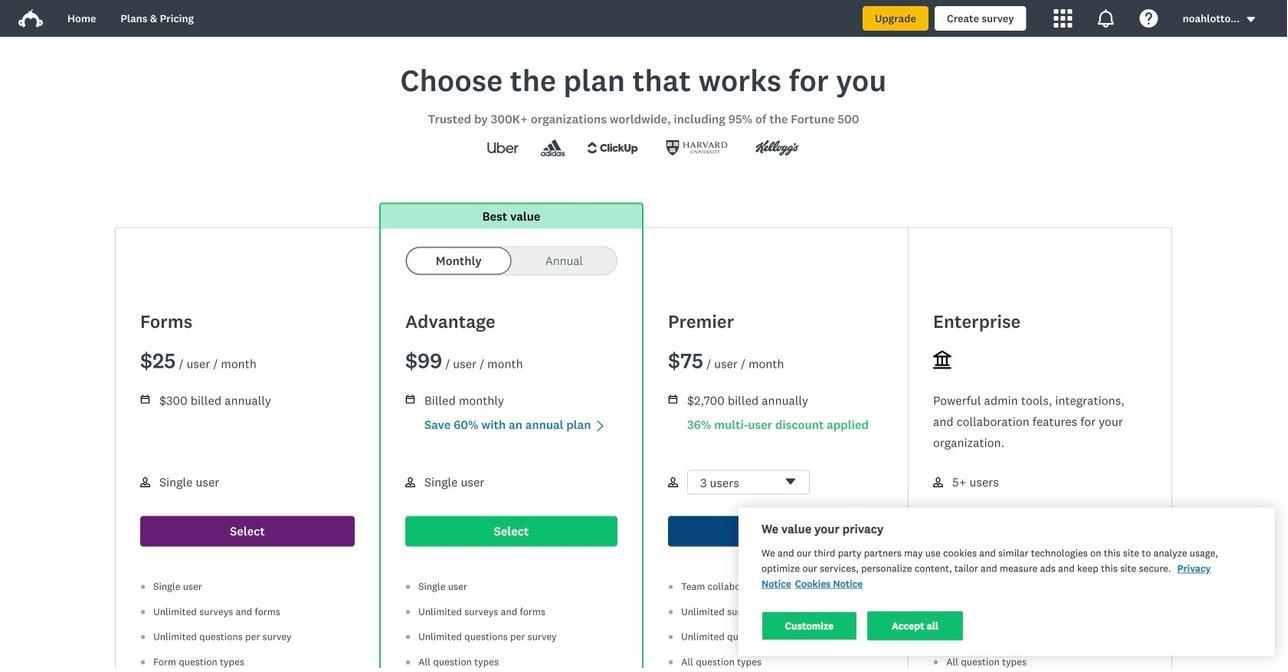 Task type: vqa. For each thing, say whether or not it's contained in the screenshot.
harvard image
yes



Task type: locate. For each thing, give the bounding box(es) containing it.
notification center icon image
[[1097, 9, 1115, 28]]

clickup image
[[573, 136, 652, 160]]

3 user image from the left
[[933, 477, 943, 487]]

products icon image
[[1054, 9, 1073, 28], [1054, 9, 1073, 28]]

brand logo image
[[18, 6, 43, 31], [18, 9, 43, 28]]

harvard image
[[652, 136, 742, 160]]

1 brand logo image from the top
[[18, 6, 43, 31]]

2 horizontal spatial user image
[[933, 477, 943, 487]]

adidas image
[[533, 139, 573, 156]]

1 horizontal spatial user image
[[668, 477, 678, 487]]

user image
[[405, 477, 415, 487]]

dropdown arrow icon image
[[1246, 14, 1257, 25], [1247, 17, 1255, 22]]

user image
[[140, 477, 150, 487], [668, 477, 678, 487], [933, 477, 943, 487]]

0 horizontal spatial user image
[[140, 477, 150, 487]]

calendar icon image
[[140, 394, 150, 404], [405, 394, 415, 404], [668, 394, 678, 404], [141, 395, 150, 404], [406, 395, 415, 404], [669, 395, 677, 404]]

right arrow image
[[594, 420, 606, 432]]



Task type: describe. For each thing, give the bounding box(es) containing it.
building icon image
[[933, 351, 952, 369]]

2 brand logo image from the top
[[18, 9, 43, 28]]

1 user image from the left
[[140, 477, 150, 487]]

2 user image from the left
[[668, 477, 678, 487]]

kellogg's image
[[742, 136, 814, 160]]

uber image
[[474, 136, 533, 160]]

help icon image
[[1140, 9, 1158, 28]]

Select Menu field
[[687, 470, 810, 495]]



